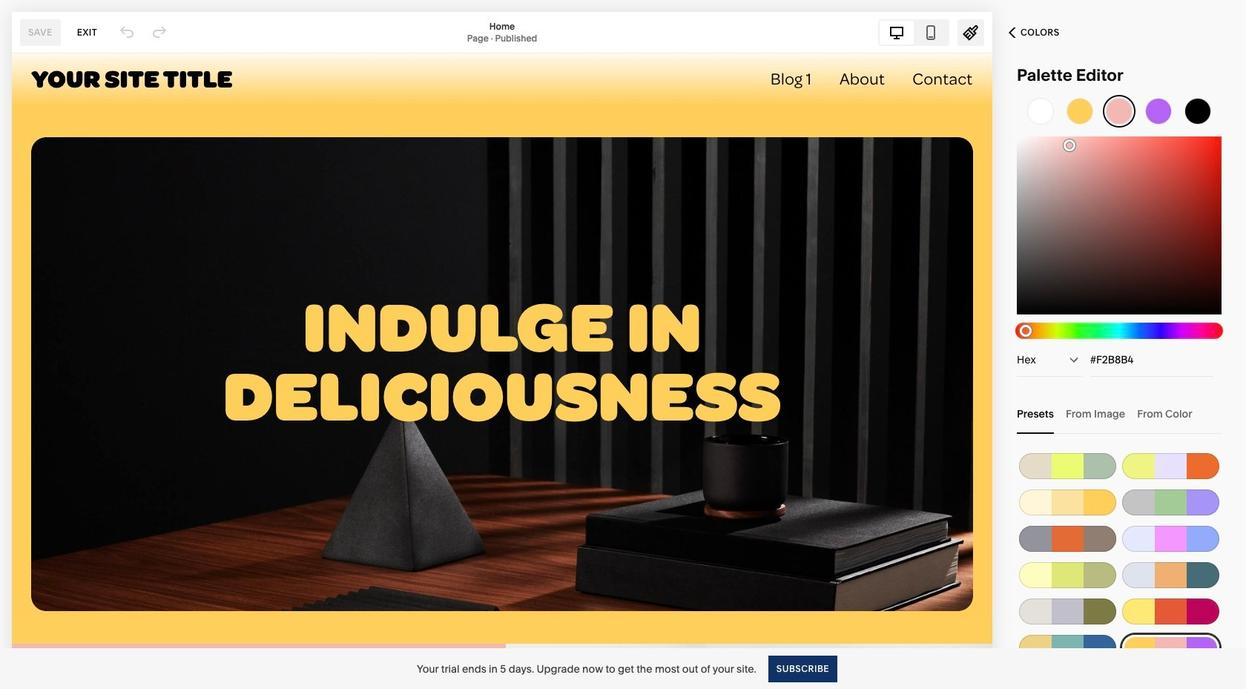 Task type: vqa. For each thing, say whether or not it's contained in the screenshot.
Redo image
yes



Task type: describe. For each thing, give the bounding box(es) containing it.
undo image
[[119, 24, 135, 40]]

hue slider slider
[[1020, 325, 1032, 337]]

desktop image
[[889, 24, 905, 40]]



Task type: locate. For each thing, give the bounding box(es) containing it.
0 horizontal spatial tab list
[[880, 20, 948, 44]]

0 vertical spatial tab list
[[880, 20, 948, 44]]

1 horizontal spatial tab list
[[1017, 393, 1222, 434]]

1 vertical spatial tab list
[[1017, 393, 1222, 434]]

mobile image
[[923, 24, 940, 40]]

Hex field
[[1091, 352, 1214, 368]]

style image
[[963, 24, 980, 40]]

tab list left style icon at the top of the page
[[880, 20, 948, 44]]

tab list
[[880, 20, 948, 44], [1017, 393, 1222, 434]]

color map slider
[[1064, 140, 1076, 152]]

redo image
[[152, 24, 168, 40]]

tab list down "hex" "field"
[[1017, 393, 1222, 434]]



